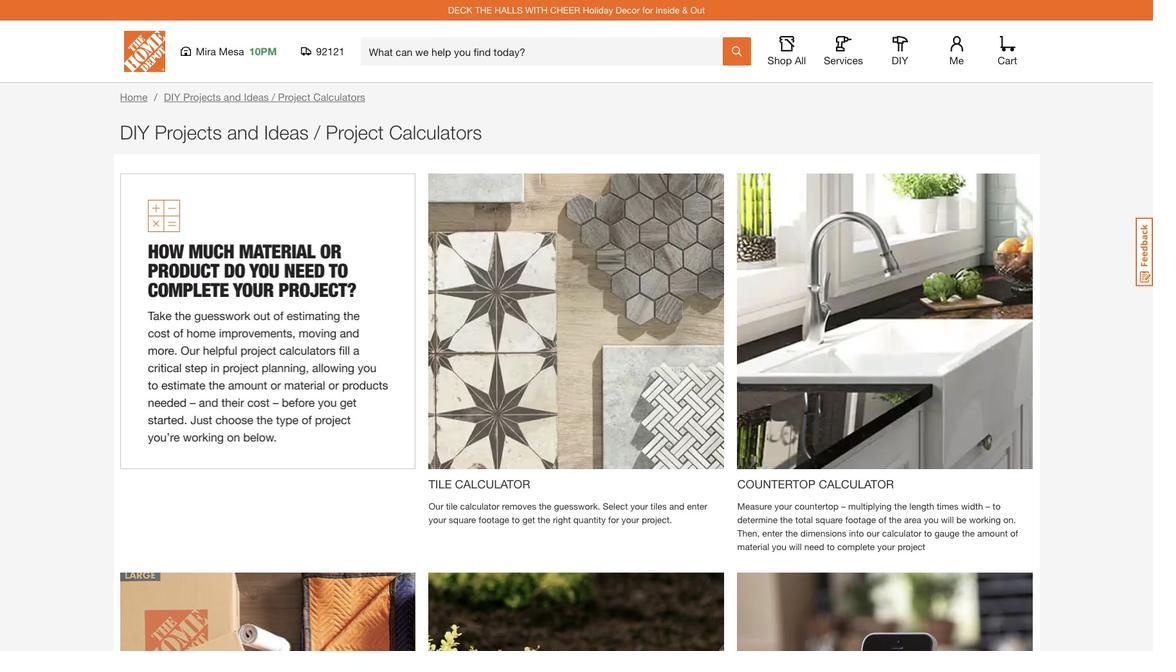 Task type: vqa. For each thing, say whether or not it's contained in the screenshot.
60 inside the "button"
no



Task type: locate. For each thing, give the bounding box(es) containing it.
will down times at the bottom right of the page
[[941, 515, 954, 526]]

calculator up multiplying
[[819, 477, 894, 492]]

footage inside our tile calculator removes the guesswork. select your tiles and enter your square footage to get the right quantity for your project.
[[479, 515, 510, 526]]

you right material
[[772, 542, 787, 553]]

1 horizontal spatial enter
[[763, 528, 783, 539]]

and down mesa
[[224, 91, 241, 103]]

working
[[970, 515, 1001, 526]]

the down "be"
[[963, 528, 975, 539]]

will
[[941, 515, 954, 526], [789, 542, 802, 553]]

mulch calculator image
[[429, 573, 725, 652]]

mesa
[[219, 45, 244, 57]]

measure your countertop – multiplying the length times width – to determine the total square footage of the area you will be working on. then, enter the dimensions into our calculator to gauge the amount of material you will need to complete your project
[[738, 501, 1019, 553]]

calculator down tile calculator
[[460, 501, 500, 512]]

2 vertical spatial and
[[670, 501, 685, 512]]

0 horizontal spatial diy
[[120, 121, 149, 143]]

shop all button
[[767, 36, 808, 67]]

square up the dimensions
[[816, 515, 843, 526]]

the
[[475, 5, 492, 15]]

enter down determine
[[763, 528, 783, 539]]

diy projects and ideas / project calculators down 10pm
[[164, 91, 365, 103]]

– left multiplying
[[842, 501, 846, 512]]

92121
[[316, 45, 345, 57]]

calculator up removes
[[455, 477, 530, 492]]

diy left me
[[892, 54, 909, 66]]

home link
[[120, 91, 148, 103]]

1 vertical spatial enter
[[763, 528, 783, 539]]

1 vertical spatial will
[[789, 542, 802, 553]]

1 vertical spatial /
[[314, 121, 321, 143]]

1 calculator from the left
[[455, 477, 530, 492]]

1 vertical spatial of
[[1011, 528, 1019, 539]]

0 vertical spatial calculator
[[460, 501, 500, 512]]

enter right tiles
[[687, 501, 708, 512]]

our
[[867, 528, 880, 539]]

2 vertical spatial diy
[[120, 121, 149, 143]]

0 vertical spatial diy
[[892, 54, 909, 66]]

projects
[[183, 91, 221, 103], [155, 121, 222, 143]]

1 square from the left
[[449, 515, 476, 526]]

for down the select
[[608, 515, 619, 526]]

diy down 'home'
[[120, 121, 149, 143]]

of up our at bottom right
[[879, 515, 887, 526]]

and
[[224, 91, 241, 103], [227, 121, 259, 143], [670, 501, 685, 512]]

to left get
[[512, 515, 520, 526]]

your left tiles
[[631, 501, 648, 512]]

1 footage from the left
[[479, 515, 510, 526]]

footage down removes
[[479, 515, 510, 526]]

0 vertical spatial for
[[643, 5, 653, 15]]

length
[[910, 501, 935, 512]]

of down on.
[[1011, 528, 1019, 539]]

you down length
[[924, 515, 939, 526]]

calculator
[[455, 477, 530, 492], [819, 477, 894, 492]]

0 vertical spatial /
[[272, 91, 275, 103]]

0 horizontal spatial calculators
[[313, 91, 365, 103]]

2 calculator from the left
[[819, 477, 894, 492]]

deck
[[448, 5, 473, 15]]

times
[[937, 501, 959, 512]]

– up working
[[986, 501, 991, 512]]

how much material or product do you need to complete your project? image
[[120, 174, 416, 470]]

of
[[879, 515, 887, 526], [1011, 528, 1019, 539]]

be
[[957, 515, 967, 526]]

to
[[993, 501, 1001, 512], [512, 515, 520, 526], [924, 528, 932, 539], [827, 542, 835, 553]]

cart
[[998, 54, 1018, 66]]

1 vertical spatial calculators
[[389, 121, 482, 143]]

shop
[[768, 54, 792, 66]]

0 vertical spatial projects
[[183, 91, 221, 103]]

92121 button
[[301, 45, 345, 58]]

1 horizontal spatial you
[[924, 515, 939, 526]]

0 horizontal spatial calculator
[[460, 501, 500, 512]]

calculator up project
[[883, 528, 922, 539]]

0 vertical spatial enter
[[687, 501, 708, 512]]

1 horizontal spatial calculators
[[389, 121, 482, 143]]

and inside our tile calculator removes the guesswork. select your tiles and enter your square footage to get the right quantity for your project.
[[670, 501, 685, 512]]

0 horizontal spatial project
[[278, 91, 311, 103]]

0 horizontal spatial calculator
[[455, 477, 530, 492]]

project
[[898, 542, 926, 553]]

0 horizontal spatial –
[[842, 501, 846, 512]]

guesswork.
[[554, 501, 600, 512]]

0 vertical spatial will
[[941, 515, 954, 526]]

tiles
[[651, 501, 667, 512]]

and right tiles
[[670, 501, 685, 512]]

1 horizontal spatial of
[[1011, 528, 1019, 539]]

1 horizontal spatial project
[[326, 121, 384, 143]]

diy right 'home'
[[164, 91, 181, 103]]

0 horizontal spatial footage
[[479, 515, 510, 526]]

tile calculator image
[[429, 174, 725, 470]]

diy button
[[880, 36, 921, 67]]

1 horizontal spatial square
[[816, 515, 843, 526]]

feedback link image
[[1136, 217, 1154, 287]]

0 vertical spatial project
[[278, 91, 311, 103]]

1 horizontal spatial for
[[643, 5, 653, 15]]

and down diy projects and ideas / project calculators link
[[227, 121, 259, 143]]

2 – from the left
[[986, 501, 991, 512]]

1 – from the left
[[842, 501, 846, 512]]

1 vertical spatial calculator
[[883, 528, 922, 539]]

0 vertical spatial of
[[879, 515, 887, 526]]

diy projects and ideas / project calculators
[[164, 91, 365, 103], [120, 121, 482, 143]]

/ down diy projects and ideas / project calculators link
[[314, 121, 321, 143]]

your down countertop
[[775, 501, 793, 512]]

gauge
[[935, 528, 960, 539]]

0 horizontal spatial square
[[449, 515, 476, 526]]

2 horizontal spatial diy
[[892, 54, 909, 66]]

with
[[525, 5, 548, 15]]

enter inside measure your countertop – multiplying the length times width – to determine the total square footage of the area you will be working on. then, enter the dimensions into our calculator to gauge the amount of material you will need to complete your project
[[763, 528, 783, 539]]

diy
[[892, 54, 909, 66], [164, 91, 181, 103], [120, 121, 149, 143]]

the left the total
[[780, 515, 793, 526]]

area
[[904, 515, 922, 526]]

1 horizontal spatial –
[[986, 501, 991, 512]]

1 horizontal spatial calculator
[[819, 477, 894, 492]]

1 vertical spatial project
[[326, 121, 384, 143]]

for left inside at the top
[[643, 5, 653, 15]]

1 vertical spatial diy projects and ideas / project calculators
[[120, 121, 482, 143]]

calculator
[[460, 501, 500, 512], [883, 528, 922, 539]]

cheer
[[550, 5, 581, 15]]

holiday
[[583, 5, 613, 15]]

quantity
[[574, 515, 606, 526]]

the down the total
[[786, 528, 798, 539]]

all
[[795, 54, 806, 66]]

project
[[278, 91, 311, 103], [326, 121, 384, 143]]

ideas down 10pm
[[244, 91, 269, 103]]

footage
[[479, 515, 510, 526], [846, 515, 876, 526]]

will left need
[[789, 542, 802, 553]]

/ down 10pm
[[272, 91, 275, 103]]

0 horizontal spatial you
[[772, 542, 787, 553]]

ideas
[[244, 91, 269, 103], [264, 121, 309, 143]]

0 vertical spatial calculators
[[313, 91, 365, 103]]

ideas down diy projects and ideas / project calculators link
[[264, 121, 309, 143]]

square down tile
[[449, 515, 476, 526]]

for
[[643, 5, 653, 15], [608, 515, 619, 526]]

square inside our tile calculator removes the guesswork. select your tiles and enter your square footage to get the right quantity for your project.
[[449, 515, 476, 526]]

1 vertical spatial for
[[608, 515, 619, 526]]

0 vertical spatial diy projects and ideas / project calculators
[[164, 91, 365, 103]]

into
[[849, 528, 864, 539]]

1 vertical spatial diy
[[164, 91, 181, 103]]

footage up into
[[846, 515, 876, 526]]

material
[[738, 542, 770, 553]]

–
[[842, 501, 846, 512], [986, 501, 991, 512]]

2 square from the left
[[816, 515, 843, 526]]

1 horizontal spatial will
[[941, 515, 954, 526]]

/
[[272, 91, 275, 103], [314, 121, 321, 143]]

calculators
[[313, 91, 365, 103], [389, 121, 482, 143]]

our
[[429, 501, 444, 512]]

your
[[631, 501, 648, 512], [775, 501, 793, 512], [429, 515, 446, 526], [622, 515, 640, 526], [878, 542, 895, 553]]

1 horizontal spatial calculator
[[883, 528, 922, 539]]

determine
[[738, 515, 778, 526]]

services button
[[823, 36, 864, 67]]

0 horizontal spatial for
[[608, 515, 619, 526]]

complete
[[838, 542, 875, 553]]

then,
[[738, 528, 760, 539]]

square
[[449, 515, 476, 526], [816, 515, 843, 526]]

0 horizontal spatial enter
[[687, 501, 708, 512]]

amount
[[978, 528, 1008, 539]]

the
[[539, 501, 552, 512], [895, 501, 907, 512], [538, 515, 551, 526], [780, 515, 793, 526], [889, 515, 902, 526], [786, 528, 798, 539], [963, 528, 975, 539]]

enter
[[687, 501, 708, 512], [763, 528, 783, 539]]

deck the halls with cheer holiday decor for inside & out link
[[448, 5, 705, 15]]

our tile calculator removes the guesswork. select your tiles and enter your square footage to get the right quantity for your project.
[[429, 501, 708, 526]]

2 footage from the left
[[846, 515, 876, 526]]

you
[[924, 515, 939, 526], [772, 542, 787, 553]]

0 horizontal spatial of
[[879, 515, 887, 526]]

1 vertical spatial ideas
[[264, 121, 309, 143]]

footage inside measure your countertop – multiplying the length times width – to determine the total square footage of the area you will be working on. then, enter the dimensions into our calculator to gauge the amount of material you will need to complete your project
[[846, 515, 876, 526]]

diy projects and ideas / project calculators down diy projects and ideas / project calculators link
[[120, 121, 482, 143]]

1 horizontal spatial footage
[[846, 515, 876, 526]]



Task type: describe. For each thing, give the bounding box(es) containing it.
decor
[[616, 5, 640, 15]]

mira mesa 10pm
[[196, 45, 277, 57]]

width
[[962, 501, 984, 512]]

your down our
[[429, 515, 446, 526]]

tile calculator
[[429, 477, 530, 492]]

multiplying
[[849, 501, 892, 512]]

deck the halls with cheer holiday decor for inside & out
[[448, 5, 705, 15]]

diy projects and ideas / project calculators link
[[164, 91, 365, 103]]

the up the area
[[895, 501, 907, 512]]

me
[[950, 54, 964, 66]]

project.
[[642, 515, 672, 526]]

&
[[682, 5, 688, 15]]

tile
[[429, 477, 452, 492]]

countertop calculator
[[738, 477, 894, 492]]

10pm
[[249, 45, 277, 57]]

square inside measure your countertop – multiplying the length times width – to determine the total square footage of the area you will be working on. then, enter the dimensions into our calculator to gauge the amount of material you will need to complete your project
[[816, 515, 843, 526]]

mira
[[196, 45, 216, 57]]

right
[[553, 515, 571, 526]]

removes
[[502, 501, 537, 512]]

shop all
[[768, 54, 806, 66]]

get
[[523, 515, 535, 526]]

diy inside button
[[892, 54, 909, 66]]

inside
[[656, 5, 680, 15]]

What can we help you find today? search field
[[369, 38, 722, 65]]

measure
[[738, 501, 772, 512]]

courtertop calculator image
[[738, 174, 1034, 470]]

to down the dimensions
[[827, 542, 835, 553]]

the right removes
[[539, 501, 552, 512]]

halls
[[495, 5, 523, 15]]

1 vertical spatial you
[[772, 542, 787, 553]]

services
[[824, 54, 863, 66]]

1 vertical spatial and
[[227, 121, 259, 143]]

your down the select
[[622, 515, 640, 526]]

calculator for tile calculator
[[455, 477, 530, 492]]

enter inside our tile calculator removes the guesswork. select your tiles and enter your square footage to get the right quantity for your project.
[[687, 501, 708, 512]]

calculator for countertop calculator
[[819, 477, 894, 492]]

select
[[603, 501, 628, 512]]

1 horizontal spatial /
[[314, 121, 321, 143]]

air conditioning calculator image
[[738, 573, 1034, 652]]

0 vertical spatial ideas
[[244, 91, 269, 103]]

0 vertical spatial you
[[924, 515, 939, 526]]

to up working
[[993, 501, 1001, 512]]

your down our at bottom right
[[878, 542, 895, 553]]

home
[[120, 91, 148, 103]]

on.
[[1004, 515, 1017, 526]]

countertop
[[795, 501, 839, 512]]

total
[[796, 515, 813, 526]]

0 horizontal spatial /
[[272, 91, 275, 103]]

out
[[691, 5, 705, 15]]

0 horizontal spatial will
[[789, 542, 802, 553]]

calculator inside measure your countertop – multiplying the length times width – to determine the total square footage of the area you will be working on. then, enter the dimensions into our calculator to gauge the amount of material you will need to complete your project
[[883, 528, 922, 539]]

0 vertical spatial and
[[224, 91, 241, 103]]

countertop
[[738, 477, 816, 492]]

1 horizontal spatial diy
[[164, 91, 181, 103]]

cart link
[[994, 36, 1022, 67]]

for inside our tile calculator removes the guesswork. select your tiles and enter your square footage to get the right quantity for your project.
[[608, 515, 619, 526]]

the home depot logo image
[[124, 31, 165, 72]]

the right get
[[538, 515, 551, 526]]

the left the area
[[889, 515, 902, 526]]

to inside our tile calculator removes the guesswork. select your tiles and enter your square footage to get the right quantity for your project.
[[512, 515, 520, 526]]

moving calculator image
[[120, 573, 416, 652]]

dimensions
[[801, 528, 847, 539]]

me button
[[936, 36, 978, 67]]

to left the gauge
[[924, 528, 932, 539]]

tile
[[446, 501, 458, 512]]

1 vertical spatial projects
[[155, 121, 222, 143]]

need
[[805, 542, 825, 553]]

calculator inside our tile calculator removes the guesswork. select your tiles and enter your square footage to get the right quantity for your project.
[[460, 501, 500, 512]]



